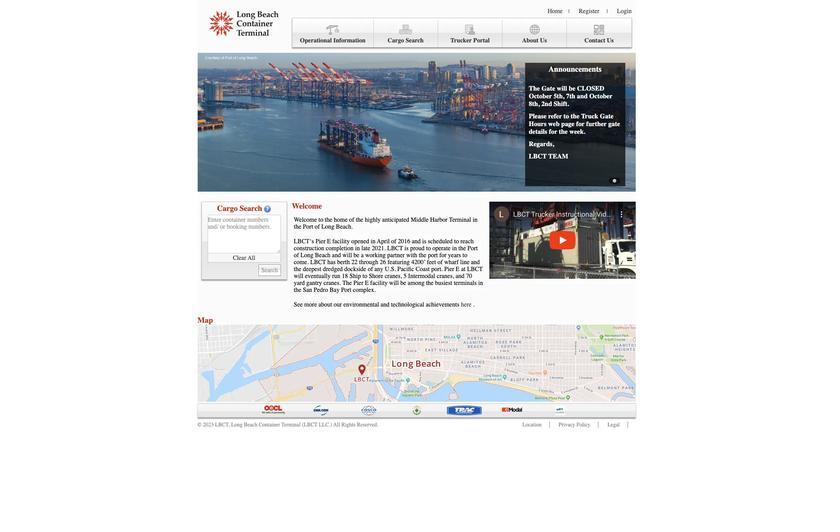 Task type: describe. For each thing, give the bounding box(es) containing it.
please
[[529, 112, 547, 120]]

1 cranes, from the left
[[385, 273, 402, 280]]

portal
[[474, 37, 490, 44]]

in right operate
[[452, 245, 457, 252]]

line
[[461, 259, 470, 266]]

and left 70
[[456, 273, 465, 280]]

harbor
[[431, 216, 448, 223]]

the up line
[[459, 245, 466, 252]]

2016
[[398, 238, 411, 245]]

information
[[334, 37, 366, 44]]

will left a
[[343, 252, 352, 259]]

week.
[[570, 128, 586, 135]]

hours
[[529, 120, 547, 128]]

port inside welcome to the home of the highly anticipated middle harbor terminal in the port of long beach.
[[303, 223, 313, 230]]

lbct right at
[[468, 266, 483, 273]]

location
[[523, 422, 542, 428]]

scheduled
[[428, 238, 453, 245]]

page
[[562, 120, 575, 128]]

cargo search link
[[374, 20, 438, 47]]

anticipated
[[383, 216, 410, 223]]

opened
[[352, 238, 369, 245]]

0 horizontal spatial pier
[[316, 238, 326, 245]]

about us
[[523, 37, 547, 44]]

70
[[466, 273, 473, 280]]

26
[[380, 259, 386, 266]]

and right 2016
[[412, 238, 421, 245]]

berth
[[337, 259, 350, 266]]

in right 70
[[479, 280, 483, 287]]

2 | from the left
[[607, 8, 608, 15]]

proud
[[411, 245, 425, 252]]

welcome for welcome to the home of the highly anticipated middle harbor terminal in the port of long beach.
[[294, 216, 317, 223]]

2 horizontal spatial port
[[468, 245, 478, 252]]

to right ship
[[363, 273, 368, 280]]

about us link
[[503, 20, 567, 47]]

home link
[[548, 8, 563, 15]]

and right line
[[471, 259, 480, 266]]

here
[[461, 301, 472, 308]]

login link
[[618, 8, 632, 15]]

2 horizontal spatial for
[[577, 120, 585, 128]]

through
[[359, 259, 379, 266]]

announcements
[[549, 65, 602, 74]]

0 horizontal spatial cargo
[[217, 204, 238, 213]]

team
[[549, 152, 569, 160]]

the left week.
[[559, 128, 568, 135]]

all inside button
[[248, 254, 256, 261]]

completion
[[326, 245, 354, 252]]

dredged
[[323, 266, 343, 273]]

map
[[198, 316, 213, 325]]

clear
[[233, 254, 246, 261]]

coast
[[416, 266, 430, 273]]

further
[[587, 120, 607, 128]]

0 horizontal spatial be
[[354, 252, 360, 259]]

.
[[473, 301, 475, 308]]

the left san
[[294, 287, 302, 293]]

of down lbct's
[[294, 252, 299, 259]]

in left late
[[355, 245, 360, 252]]

1 horizontal spatial port
[[341, 287, 352, 293]]

cargo inside menu bar
[[388, 37, 404, 44]]

deepest
[[303, 266, 322, 273]]

login
[[618, 8, 632, 15]]

22
[[352, 259, 358, 266]]

complex.
[[353, 287, 376, 293]]

1 horizontal spatial is
[[423, 238, 427, 245]]

come.
[[294, 259, 309, 266]]

highly
[[365, 216, 381, 223]]

refer
[[549, 112, 562, 120]]

april
[[377, 238, 390, 245]]

port
[[428, 252, 438, 259]]

1 | from the left
[[569, 8, 570, 15]]

technological
[[391, 301, 425, 308]]

our
[[334, 301, 342, 308]]

home
[[548, 8, 563, 15]]

will inside the gate will be closed october 5th, 7th and october 8th, 2nd shift.
[[557, 84, 568, 92]]

2023
[[203, 422, 214, 428]]

in right late
[[371, 238, 376, 245]]

operational information link
[[293, 20, 374, 47]]

1 horizontal spatial all
[[334, 422, 340, 428]]

wharf
[[445, 259, 459, 266]]

lbct up featuring
[[388, 245, 403, 252]]

the right among
[[426, 280, 434, 287]]

1 vertical spatial beach
[[244, 422, 258, 428]]

1 horizontal spatial for
[[549, 128, 558, 135]]

legal
[[608, 422, 620, 428]]

closed
[[578, 84, 605, 92]]

truck
[[582, 112, 599, 120]]

will left 5
[[390, 280, 399, 287]]

any
[[375, 266, 384, 273]]

4200'
[[412, 259, 426, 266]]

long inside welcome to the home of the highly anticipated middle harbor terminal in the port of long beach.
[[322, 223, 335, 230]]

the inside the gate will be closed october 5th, 7th and october 8th, 2nd shift.
[[529, 84, 540, 92]]

and left technological
[[381, 301, 390, 308]]

0 horizontal spatial search
[[240, 204, 262, 213]]

gate
[[609, 120, 621, 128]]

gate inside the gate will be closed october 5th, 7th and october 8th, 2nd shift.
[[542, 84, 556, 92]]

see
[[294, 301, 303, 308]]

middle
[[411, 216, 429, 223]]

web
[[549, 120, 560, 128]]

18
[[342, 273, 348, 280]]

at
[[462, 266, 466, 273]]

1 vertical spatial terminal
[[282, 422, 301, 428]]

construction
[[294, 245, 325, 252]]

2 october from the left
[[590, 92, 613, 100]]

pacific
[[398, 266, 415, 273]]

partner
[[388, 252, 405, 259]]

5th, 7th and
[[554, 92, 588, 100]]

bay
[[330, 287, 340, 293]]

©
[[198, 422, 202, 428]]

of right home
[[349, 216, 355, 223]]

lbct down 'regards,​'
[[529, 152, 547, 160]]

feet
[[427, 259, 436, 266]]

working
[[366, 252, 386, 259]]

container
[[259, 422, 280, 428]]

Enter container numbers and/ or booking numbers. text field
[[208, 215, 281, 253]]

has
[[328, 259, 336, 266]]

the inside lbct's pier e facility opened in april of 2016 and is scheduled to reach construction completion in late 2021.  lbct is proud to operate in the port of long beach and will be a working partner with the port for years to come.  lbct has berth 22 through 26 featuring 4200' feet of wharf line and the deepest dredged dockside of any u.s. pacific coast port. pier e at lbct will eventually run 18 ship to shore cranes, 5 intermodal cranes, and 70 yard gantry cranes. the pier e facility will be among the busiest terminals in the san pedro bay port complex.
[[343, 280, 352, 287]]

achievements
[[426, 301, 460, 308]]

the gate will be closed october 5th, 7th and october 8th, 2nd shift.
[[529, 84, 613, 108]]



Task type: vqa. For each thing, say whether or not it's contained in the screenshot.
& to the bottom
no



Task type: locate. For each thing, give the bounding box(es) containing it.
of up construction
[[315, 223, 320, 230]]

0 horizontal spatial terminal
[[282, 422, 301, 428]]

0 horizontal spatial us
[[541, 37, 547, 44]]

to right the proud
[[426, 245, 431, 252]]

contact us link
[[567, 20, 632, 47]]

0 vertical spatial all
[[248, 254, 256, 261]]

0 horizontal spatial facility
[[333, 238, 350, 245]]

0 horizontal spatial e
[[327, 238, 331, 245]]

operational information
[[300, 37, 366, 44]]

regards,​
[[529, 140, 555, 148]]

2 horizontal spatial be
[[569, 84, 576, 92]]

facility down beach.
[[333, 238, 350, 245]]

1 vertical spatial all
[[334, 422, 340, 428]]

please refer to the truck gate hours web page for further gate details for the week.
[[529, 112, 621, 135]]

all right the llc.)
[[334, 422, 340, 428]]

2 vertical spatial be
[[401, 280, 407, 287]]

terminal left the (lbct
[[282, 422, 301, 428]]

us right about
[[541, 37, 547, 44]]

privacy policy link
[[559, 422, 591, 428]]

1 horizontal spatial gate
[[601, 112, 614, 120]]

0 horizontal spatial the
[[343, 280, 352, 287]]

0 horizontal spatial cargo search
[[217, 204, 262, 213]]

1 horizontal spatial terminal
[[449, 216, 472, 223]]

pier down dockside
[[354, 280, 364, 287]]

us right contact at right top
[[607, 37, 614, 44]]

2 us from the left
[[607, 37, 614, 44]]

beach left the container
[[244, 422, 258, 428]]

late
[[362, 245, 371, 252]]

1 horizontal spatial |
[[607, 8, 608, 15]]

legal link
[[608, 422, 620, 428]]

is left the proud
[[405, 245, 409, 252]]

rights
[[342, 422, 356, 428]]

1 vertical spatial search
[[240, 204, 262, 213]]

e left 'shore'
[[365, 280, 369, 287]]

pier right lbct's
[[316, 238, 326, 245]]

to right refer
[[564, 112, 570, 120]]

ship
[[350, 273, 361, 280]]

the left truck
[[571, 112, 580, 120]]

0 horizontal spatial beach
[[244, 422, 258, 428]]

e up has
[[327, 238, 331, 245]]

0 vertical spatial port
[[303, 223, 313, 230]]

0 vertical spatial terminal
[[449, 216, 472, 223]]

0 horizontal spatial is
[[405, 245, 409, 252]]

in inside welcome to the home of the highly anticipated middle harbor terminal in the port of long beach.
[[473, 216, 478, 223]]

in up reach
[[473, 216, 478, 223]]

will down come.
[[294, 273, 304, 280]]

2 horizontal spatial long
[[322, 223, 335, 230]]

© 2023 lbct, long beach container terminal (lbct llc.) all rights reserved.
[[198, 422, 379, 428]]

terminals
[[454, 280, 477, 287]]

2021.
[[372, 245, 386, 252]]

beach inside lbct's pier e facility opened in april of 2016 and is scheduled to reach construction completion in late 2021.  lbct is proud to operate in the port of long beach and will be a working partner with the port for years to come.  lbct has berth 22 through 26 featuring 4200' feet of wharf line and the deepest dredged dockside of any u.s. pacific coast port. pier e at lbct will eventually run 18 ship to shore cranes, 5 intermodal cranes, and 70 yard gantry cranes. the pier e facility will be among the busiest terminals in the san pedro bay port complex.
[[315, 252, 331, 259]]

1 horizontal spatial cargo
[[388, 37, 404, 44]]

1 horizontal spatial cargo search
[[388, 37, 424, 44]]

0 vertical spatial beach
[[315, 252, 331, 259]]

0 vertical spatial pier
[[316, 238, 326, 245]]

1 horizontal spatial pier
[[354, 280, 364, 287]]

and up dredged
[[332, 252, 341, 259]]

1 horizontal spatial us
[[607, 37, 614, 44]]

environmental
[[344, 301, 379, 308]]

2 vertical spatial port
[[341, 287, 352, 293]]

san
[[303, 287, 312, 293]]

| left login link
[[607, 8, 608, 15]]

with
[[407, 252, 418, 259]]

trucker portal link
[[438, 20, 503, 47]]

reserved.
[[357, 422, 379, 428]]

privacy
[[559, 422, 576, 428]]

2 horizontal spatial e
[[456, 266, 460, 273]]

reach
[[461, 238, 474, 245]]

lbct left has
[[311, 259, 326, 266]]

0 vertical spatial search
[[406, 37, 424, 44]]

for inside lbct's pier e facility opened in april of 2016 and is scheduled to reach construction completion in late 2021.  lbct is proud to operate in the port of long beach and will be a working partner with the port for years to come.  lbct has berth 22 through 26 featuring 4200' feet of wharf line and the deepest dredged dockside of any u.s. pacific coast port. pier e at lbct will eventually run 18 ship to shore cranes, 5 intermodal cranes, and 70 yard gantry cranes. the pier e facility will be among the busiest terminals in the san pedro bay port complex.
[[440, 252, 447, 259]]

1 vertical spatial port
[[468, 245, 478, 252]]

all
[[248, 254, 256, 261], [334, 422, 340, 428]]

october up truck
[[590, 92, 613, 100]]

contact us
[[585, 37, 614, 44]]

be left among
[[401, 280, 407, 287]]

cranes, down wharf
[[437, 273, 454, 280]]

of left 2016
[[392, 238, 397, 245]]

0 vertical spatial welcome
[[292, 202, 322, 211]]

terminal right harbor
[[449, 216, 472, 223]]

1 horizontal spatial the
[[529, 84, 540, 92]]

of left "any"
[[368, 266, 373, 273]]

2 vertical spatial pier
[[354, 280, 364, 287]]

2nd
[[542, 100, 553, 108]]

gate
[[542, 84, 556, 92], [601, 112, 614, 120]]

for right port
[[440, 252, 447, 259]]

location link
[[523, 422, 542, 428]]

2 cranes, from the left
[[437, 273, 454, 280]]

privacy policy
[[559, 422, 591, 428]]

contact
[[585, 37, 606, 44]]

terminal inside welcome to the home of the highly anticipated middle harbor terminal in the port of long beach.
[[449, 216, 472, 223]]

0 vertical spatial the
[[529, 84, 540, 92]]

|
[[569, 8, 570, 15], [607, 8, 608, 15]]

will up shift.
[[557, 84, 568, 92]]

for right details
[[549, 128, 558, 135]]

1 vertical spatial cargo
[[217, 204, 238, 213]]

1 horizontal spatial search
[[406, 37, 424, 44]]

long right lbct,
[[231, 422, 243, 428]]

years
[[448, 252, 461, 259]]

yard
[[294, 280, 305, 287]]

0 vertical spatial cargo
[[388, 37, 404, 44]]

in
[[473, 216, 478, 223], [371, 238, 376, 245], [355, 245, 360, 252], [452, 245, 457, 252], [479, 280, 483, 287]]

5
[[404, 273, 407, 280]]

0 vertical spatial cargo search
[[388, 37, 424, 44]]

1 vertical spatial pier
[[445, 266, 455, 273]]

cranes, left 5
[[385, 273, 402, 280]]

1 vertical spatial gate
[[601, 112, 614, 120]]

be
[[569, 84, 576, 92], [354, 252, 360, 259], [401, 280, 407, 287]]

more
[[305, 301, 317, 308]]

long
[[322, 223, 335, 230], [301, 252, 314, 259], [231, 422, 243, 428]]

0 vertical spatial e
[[327, 238, 331, 245]]

see more about our environmental and technological achievements here .
[[294, 301, 475, 308]]

8th,
[[529, 100, 540, 108]]

0 horizontal spatial october
[[529, 92, 552, 100]]

welcome inside welcome to the home of the highly anticipated middle harbor terminal in the port of long beach.
[[294, 216, 317, 223]]

about
[[319, 301, 332, 308]]

search inside cargo search link
[[406, 37, 424, 44]]

dockside
[[345, 266, 367, 273]]

us for about us
[[541, 37, 547, 44]]

cranes.
[[324, 280, 341, 287]]

will
[[557, 84, 568, 92], [343, 252, 352, 259], [294, 273, 304, 280], [390, 280, 399, 287]]

details
[[529, 128, 548, 135]]

1 horizontal spatial beach
[[315, 252, 331, 259]]

port up lbct's
[[303, 223, 313, 230]]

menu bar
[[292, 18, 632, 47]]

to left reach
[[454, 238, 459, 245]]

welcome to the home of the highly anticipated middle harbor terminal in the port of long beach.
[[294, 216, 478, 230]]

0 horizontal spatial long
[[231, 422, 243, 428]]

1 horizontal spatial e
[[365, 280, 369, 287]]

run
[[332, 273, 341, 280]]

be inside the gate will be closed october 5th, 7th and october 8th, 2nd shift.
[[569, 84, 576, 92]]

1 horizontal spatial october
[[590, 92, 613, 100]]

home
[[334, 216, 348, 223]]

pedro
[[314, 287, 328, 293]]

all right clear
[[248, 254, 256, 261]]

0 vertical spatial facility
[[333, 238, 350, 245]]

1 horizontal spatial cranes,
[[437, 273, 454, 280]]

october up please
[[529, 92, 552, 100]]

welcome for welcome
[[292, 202, 322, 211]]

u.s.
[[385, 266, 396, 273]]

lbct's
[[294, 238, 314, 245]]

a
[[361, 252, 364, 259]]

operational
[[300, 37, 332, 44]]

for right page
[[577, 120, 585, 128]]

1 vertical spatial welcome
[[294, 216, 317, 223]]

long down lbct's
[[301, 252, 314, 259]]

(lbct
[[302, 422, 318, 428]]

to right years
[[463, 252, 468, 259]]

menu bar containing operational information
[[292, 18, 632, 47]]

0 vertical spatial long
[[322, 223, 335, 230]]

lbct,
[[215, 422, 230, 428]]

facility down "any"
[[371, 280, 388, 287]]

0 horizontal spatial for
[[440, 252, 447, 259]]

gate inside please refer to the truck gate hours web page for further gate details for the week.
[[601, 112, 614, 120]]

the up lbct's
[[294, 223, 302, 230]]

0 horizontal spatial cranes,
[[385, 273, 402, 280]]

gate right truck
[[601, 112, 614, 120]]

the up the 8th,
[[529, 84, 540, 92]]

us for contact us
[[607, 37, 614, 44]]

2 horizontal spatial pier
[[445, 266, 455, 273]]

be left a
[[354, 252, 360, 259]]

0 horizontal spatial |
[[569, 8, 570, 15]]

to left home
[[319, 216, 324, 223]]

is
[[423, 238, 427, 245], [405, 245, 409, 252]]

cargo search inside menu bar
[[388, 37, 424, 44]]

to inside please refer to the truck gate hours web page for further gate details for the week.
[[564, 112, 570, 120]]

0 horizontal spatial gate
[[542, 84, 556, 92]]

port.
[[432, 266, 443, 273]]

| right the home link
[[569, 8, 570, 15]]

2 vertical spatial e
[[365, 280, 369, 287]]

port right bay
[[341, 287, 352, 293]]

clear all
[[233, 254, 256, 261]]

operate
[[433, 245, 451, 252]]

1 horizontal spatial facility
[[371, 280, 388, 287]]

1 vertical spatial e
[[456, 266, 460, 273]]

trucker
[[451, 37, 472, 44]]

welcome
[[292, 202, 322, 211], [294, 216, 317, 223]]

among
[[408, 280, 425, 287]]

the left highly
[[356, 216, 364, 223]]

featuring
[[388, 259, 410, 266]]

of right the feet
[[438, 259, 443, 266]]

the left home
[[325, 216, 333, 223]]

to inside welcome to the home of the highly anticipated middle harbor terminal in the port of long beach.
[[319, 216, 324, 223]]

terminal
[[449, 216, 472, 223], [282, 422, 301, 428]]

2 vertical spatial long
[[231, 422, 243, 428]]

the left port
[[419, 252, 427, 259]]

shore
[[369, 273, 384, 280]]

port up line
[[468, 245, 478, 252]]

gate up "2nd"
[[542, 84, 556, 92]]

llc.)
[[319, 422, 332, 428]]

long left beach.
[[322, 223, 335, 230]]

1 horizontal spatial long
[[301, 252, 314, 259]]

1 us from the left
[[541, 37, 547, 44]]

1 vertical spatial long
[[301, 252, 314, 259]]

1 horizontal spatial be
[[401, 280, 407, 287]]

cargo search
[[388, 37, 424, 44], [217, 204, 262, 213]]

policy
[[577, 422, 591, 428]]

None submit
[[259, 265, 281, 276]]

1 vertical spatial be
[[354, 252, 360, 259]]

cargo
[[388, 37, 404, 44], [217, 204, 238, 213]]

1 october from the left
[[529, 92, 552, 100]]

0 horizontal spatial all
[[248, 254, 256, 261]]

1 vertical spatial cargo search
[[217, 204, 262, 213]]

0 vertical spatial be
[[569, 84, 576, 92]]

intermodal
[[409, 273, 436, 280]]

1 vertical spatial facility
[[371, 280, 388, 287]]

e
[[327, 238, 331, 245], [456, 266, 460, 273], [365, 280, 369, 287]]

long inside lbct's pier e facility opened in april of 2016 and is scheduled to reach construction completion in late 2021.  lbct is proud to operate in the port of long beach and will be a working partner with the port for years to come.  lbct has berth 22 through 26 featuring 4200' feet of wharf line and the deepest dredged dockside of any u.s. pacific coast port. pier e at lbct will eventually run 18 ship to shore cranes, 5 intermodal cranes, and 70 yard gantry cranes. the pier e facility will be among the busiest terminals in the san pedro bay port complex.
[[301, 252, 314, 259]]

be left closed
[[569, 84, 576, 92]]

is left the scheduled
[[423, 238, 427, 245]]

gantry
[[307, 280, 322, 287]]

the up yard
[[294, 266, 302, 273]]

e left at
[[456, 266, 460, 273]]

pier right port.
[[445, 266, 455, 273]]

0 vertical spatial gate
[[542, 84, 556, 92]]

beach up dredged
[[315, 252, 331, 259]]

the right run
[[343, 280, 352, 287]]

0 horizontal spatial port
[[303, 223, 313, 230]]

1 vertical spatial the
[[343, 280, 352, 287]]



